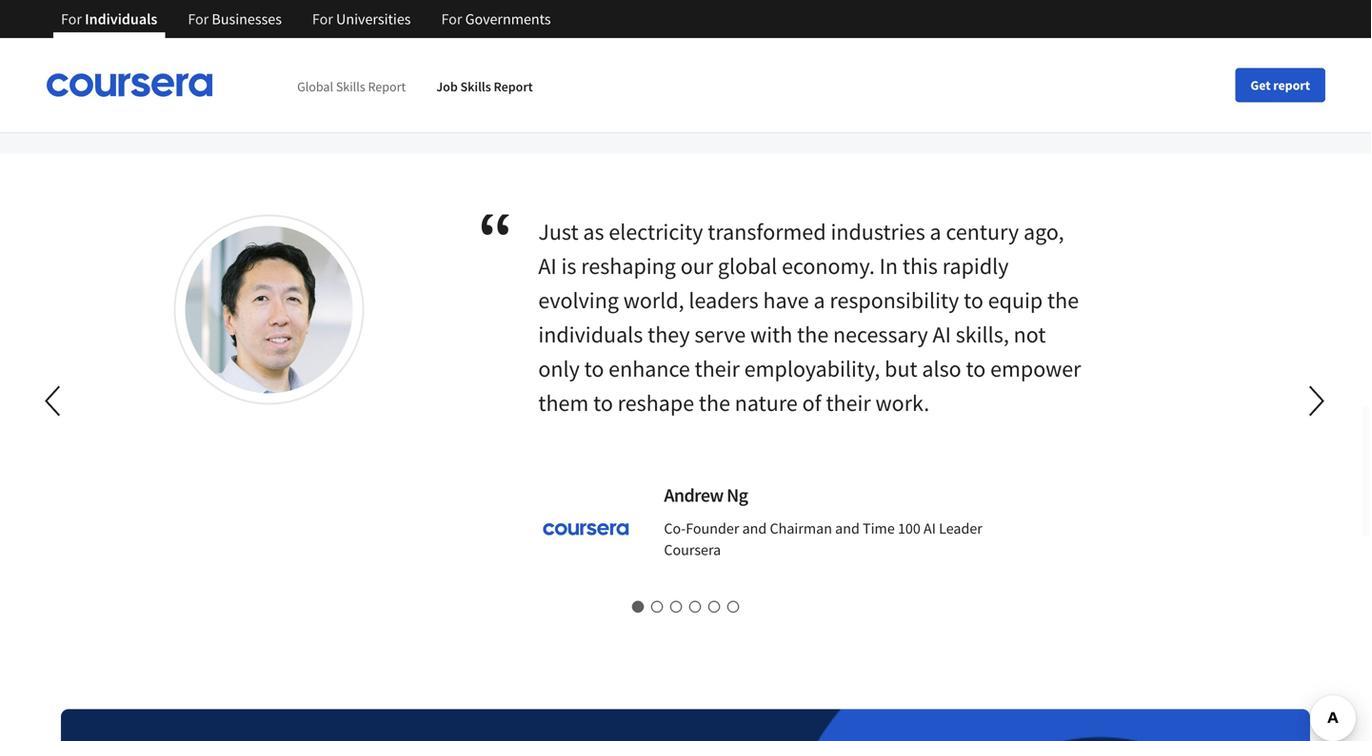 Task type: vqa. For each thing, say whether or not it's contained in the screenshot.
the left Report
yes



Task type: locate. For each thing, give the bounding box(es) containing it.
1 vertical spatial their
[[826, 389, 871, 418]]

to right the also
[[966, 355, 986, 383]]

0 horizontal spatial the
[[699, 389, 730, 418]]

skills for job
[[460, 78, 491, 95]]

0 vertical spatial the
[[1047, 286, 1079, 315]]

for
[[61, 10, 82, 29], [188, 10, 209, 29], [312, 10, 333, 29], [441, 10, 462, 29]]

4 for from the left
[[441, 10, 462, 29]]

2 horizontal spatial the
[[1047, 286, 1079, 315]]

0 vertical spatial a
[[930, 218, 941, 246]]

2 report from the left
[[494, 78, 533, 95]]

time
[[863, 520, 895, 539]]

1 report from the left
[[368, 78, 406, 95]]

co-
[[664, 520, 686, 539]]

and left time
[[835, 520, 860, 539]]

just as electricity transformed industries a century ago, ai is reshaping our global economy. in this rapidly evolving world, leaders have a responsibility to equip the individuals they serve with the necessary ai skills, not only to enhance their employability, but also to empower them to reshape the nature of their work.
[[538, 218, 1081, 418]]

job skills report
[[436, 78, 533, 95]]

2 vertical spatial the
[[699, 389, 730, 418]]

1 horizontal spatial report
[[494, 78, 533, 95]]

0 horizontal spatial report
[[368, 78, 406, 95]]

1 horizontal spatial the
[[797, 321, 829, 349]]

ago,
[[1024, 218, 1064, 246]]

1 vertical spatial the
[[797, 321, 829, 349]]

a
[[930, 218, 941, 246], [814, 286, 825, 315]]

coursera
[[664, 541, 721, 560]]

3 for from the left
[[312, 10, 333, 29]]

andrew ng
[[664, 484, 748, 508]]

2 for from the left
[[188, 10, 209, 29]]

leaders
[[689, 286, 759, 315]]

ai left the is
[[538, 252, 557, 281]]

is
[[561, 252, 577, 281]]

skills right global
[[336, 78, 365, 95]]

the
[[1047, 286, 1079, 315], [797, 321, 829, 349], [699, 389, 730, 418]]

1 for from the left
[[61, 10, 82, 29]]

the up employability, at right
[[797, 321, 829, 349]]

0 horizontal spatial their
[[695, 355, 740, 383]]

skills right "job"
[[460, 78, 491, 95]]

ai
[[538, 252, 557, 281], [933, 321, 951, 349], [924, 520, 936, 539]]

the left nature
[[699, 389, 730, 418]]

our
[[681, 252, 713, 281]]

world,
[[623, 286, 684, 315]]

1 vertical spatial a
[[814, 286, 825, 315]]

coursera logo image
[[46, 73, 213, 97]]

2 skills from the left
[[460, 78, 491, 95]]

ai right 100
[[924, 520, 936, 539]]

2 vertical spatial ai
[[924, 520, 936, 539]]

for for businesses
[[188, 10, 209, 29]]

for for governments
[[441, 10, 462, 29]]

ai up the also
[[933, 321, 951, 349]]

their right of
[[826, 389, 871, 418]]

report left "job"
[[368, 78, 406, 95]]

1 skills from the left
[[336, 78, 365, 95]]

job skills report link
[[436, 78, 533, 95]]

0 horizontal spatial skills
[[336, 78, 365, 95]]

1 horizontal spatial skills
[[460, 78, 491, 95]]

ng
[[727, 484, 748, 508]]

to
[[964, 286, 984, 315], [584, 355, 604, 383], [966, 355, 986, 383], [593, 389, 613, 418]]

for left businesses
[[188, 10, 209, 29]]

for universities
[[312, 10, 411, 29]]

their
[[695, 355, 740, 383], [826, 389, 871, 418]]

individuals
[[538, 321, 643, 349]]

coursera wordmark logo full rgb image
[[538, 482, 634, 577]]

skills for global
[[336, 78, 365, 95]]

report
[[368, 78, 406, 95], [494, 78, 533, 95]]

and
[[742, 520, 767, 539], [835, 520, 860, 539]]

go to previous slide image
[[31, 379, 77, 424], [45, 386, 60, 417]]

for for universities
[[312, 10, 333, 29]]

for left individuals
[[61, 10, 82, 29]]

and down ng
[[742, 520, 767, 539]]

work.
[[876, 389, 930, 418]]

a right have
[[814, 286, 825, 315]]

report right "job"
[[494, 78, 533, 95]]

their down serve
[[695, 355, 740, 383]]

rapidly
[[942, 252, 1009, 281]]

individuals
[[85, 10, 157, 29]]

1 horizontal spatial and
[[835, 520, 860, 539]]

0 vertical spatial their
[[695, 355, 740, 383]]

andrew
[[664, 484, 723, 508]]

enhance
[[609, 355, 690, 383]]

slides element
[[61, 598, 1310, 617]]

banner navigation
[[46, 0, 566, 38]]

1 and from the left
[[742, 520, 767, 539]]

skills
[[336, 78, 365, 95], [460, 78, 491, 95]]

just
[[538, 218, 579, 246]]

1 vertical spatial ai
[[933, 321, 951, 349]]

a up this
[[930, 218, 941, 246]]

but
[[885, 355, 918, 383]]

global skills report link
[[297, 78, 406, 95]]

as
[[583, 218, 604, 246]]

ai inside co-founder and chairman and time 100 ai leader coursera
[[924, 520, 936, 539]]

the right equip
[[1047, 286, 1079, 315]]

for left universities
[[312, 10, 333, 29]]

0 horizontal spatial and
[[742, 520, 767, 539]]

of
[[802, 389, 821, 418]]

global skills report
[[297, 78, 406, 95]]

in
[[879, 252, 898, 281]]

equip
[[988, 286, 1043, 315]]

evolving
[[538, 286, 619, 315]]

for left governments
[[441, 10, 462, 29]]



Task type: describe. For each thing, give the bounding box(es) containing it.
1 horizontal spatial a
[[930, 218, 941, 246]]

for for individuals
[[61, 10, 82, 29]]

leader
[[939, 520, 983, 539]]

reshaping
[[581, 252, 676, 281]]

andrew ng image
[[185, 226, 353, 403]]

economy.
[[782, 252, 875, 281]]

only
[[538, 355, 580, 383]]

with
[[750, 321, 793, 349]]

get report
[[1251, 77, 1310, 94]]

responsibility
[[830, 286, 959, 315]]

nature
[[735, 389, 798, 418]]

1 horizontal spatial their
[[826, 389, 871, 418]]

universities
[[336, 10, 411, 29]]

this
[[903, 252, 938, 281]]

also
[[922, 355, 961, 383]]

global
[[297, 78, 333, 95]]

businesses
[[212, 10, 282, 29]]

global
[[718, 252, 777, 281]]

report for job skills report
[[494, 78, 533, 95]]

go to next slide image
[[1294, 379, 1340, 424]]

industries
[[831, 218, 925, 246]]

co-founder and chairman and time 100 ai leader coursera
[[664, 520, 983, 560]]

for governments
[[441, 10, 551, 29]]

0 vertical spatial ai
[[538, 252, 557, 281]]

to right them
[[593, 389, 613, 418]]

report for global skills report
[[368, 78, 406, 95]]

empower
[[990, 355, 1081, 383]]

transformed
[[708, 218, 826, 246]]

skills,
[[956, 321, 1009, 349]]

they
[[648, 321, 690, 349]]

get
[[1251, 77, 1271, 94]]

serve
[[694, 321, 746, 349]]

100
[[898, 520, 921, 539]]

century
[[946, 218, 1019, 246]]

to down individuals
[[584, 355, 604, 383]]

to down the rapidly
[[964, 286, 984, 315]]

have
[[763, 286, 809, 315]]

reshape
[[618, 389, 694, 418]]

governments
[[465, 10, 551, 29]]

founder
[[686, 520, 739, 539]]

job
[[436, 78, 458, 95]]

electricity
[[609, 218, 703, 246]]

employability,
[[744, 355, 880, 383]]

for individuals
[[61, 10, 157, 29]]

for businesses
[[188, 10, 282, 29]]

them
[[538, 389, 589, 418]]

get report button
[[1235, 68, 1325, 102]]

chairman
[[770, 520, 832, 539]]

necessary
[[833, 321, 928, 349]]

report
[[1273, 77, 1310, 94]]

2 and from the left
[[835, 520, 860, 539]]

0 horizontal spatial a
[[814, 286, 825, 315]]

not
[[1014, 321, 1046, 349]]



